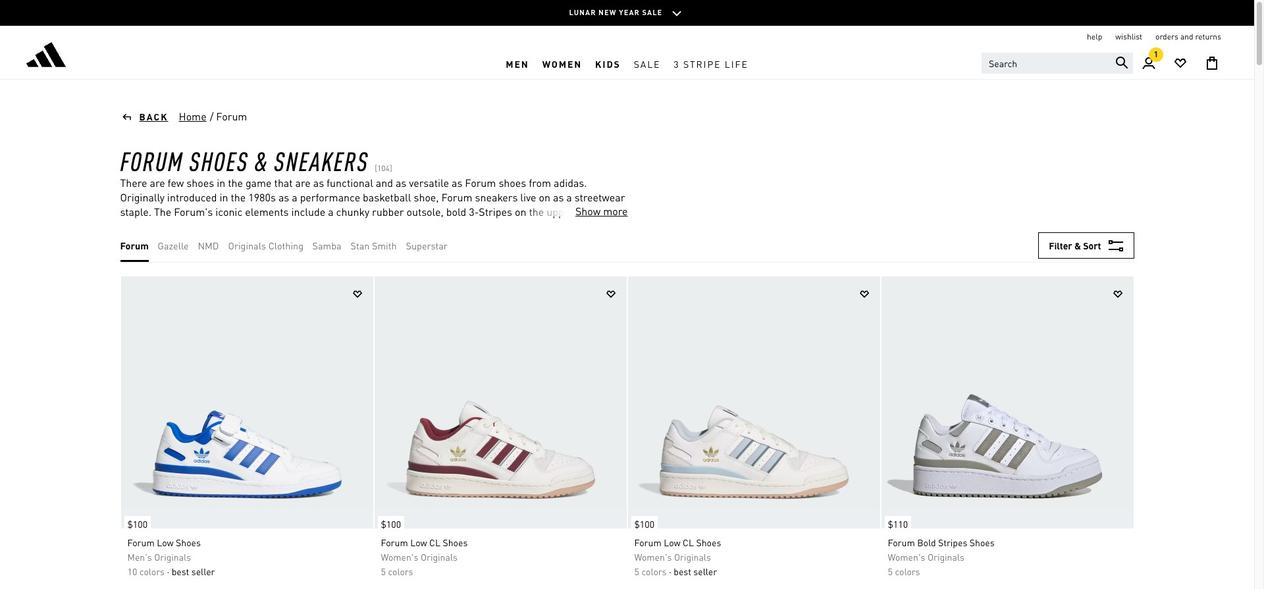 Task type: locate. For each thing, give the bounding box(es) containing it.
in
[[217, 176, 225, 190], [220, 190, 228, 204]]

0 horizontal spatial are
[[150, 176, 165, 190]]

the down staple.
[[134, 219, 149, 233]]

introduced
[[167, 190, 217, 204]]

are left few
[[150, 176, 165, 190]]

smith
[[372, 240, 397, 252]]

women's originals white forum bold stripes shoes image
[[882, 277, 1134, 529]]

3 5 from the left
[[888, 566, 893, 578]]

women's
[[381, 551, 418, 563], [635, 551, 672, 563], [888, 551, 926, 563]]

$100 up men's
[[127, 518, 148, 530]]

shoes for forum low cl shoes women's originals 5 colors
[[443, 537, 468, 549]]

are right that
[[295, 176, 311, 190]]

strap
[[505, 219, 529, 233]]

2 women's originals white forum low cl shoes image from the left
[[628, 277, 880, 529]]

shoes up live
[[499, 176, 526, 190]]

forum low cl shoes women's originals 5 colors · best seller
[[635, 537, 721, 578]]

5 inside forum low cl shoes women's originals 5 colors · best seller
[[635, 566, 639, 578]]

1 horizontal spatial $100 link
[[374, 510, 404, 532]]

as
[[313, 176, 324, 190], [396, 176, 407, 190], [452, 176, 463, 190], [279, 190, 289, 204], [553, 190, 564, 204]]

more
[[603, 204, 628, 218]]

shoes up introduced
[[187, 176, 214, 190]]

2 5 from the left
[[635, 566, 639, 578]]

stripes right bold
[[939, 537, 968, 549]]

colors
[[139, 566, 165, 578], [388, 566, 413, 578], [642, 566, 667, 578], [895, 566, 920, 578]]

0 horizontal spatial cl
[[429, 537, 441, 549]]

women's originals white forum low cl shoes image for forum low cl shoes women's originals 5 colors · best seller
[[628, 277, 880, 529]]

2 · from the left
[[669, 566, 672, 578]]

originals clothing
[[228, 240, 304, 252]]

and-
[[443, 219, 465, 233]]

versions
[[330, 219, 370, 233], [139, 234, 178, 248], [417, 234, 456, 248]]

&
[[255, 144, 268, 177], [1075, 240, 1081, 252]]

the left game
[[228, 176, 243, 190]]

stripes down sneakers
[[479, 205, 512, 219]]

2 horizontal spatial low
[[664, 537, 681, 549]]

2 horizontal spatial $100
[[635, 518, 655, 530]]

samba link
[[312, 238, 342, 253]]

1 horizontal spatial women's
[[635, 551, 672, 563]]

as up basketball
[[396, 176, 407, 190]]

are
[[150, 176, 165, 190], [295, 176, 311, 190]]

0 vertical spatial &
[[255, 144, 268, 177]]

and down 'loop'
[[458, 234, 476, 248]]

forum's
[[174, 205, 213, 219]]

0 horizontal spatial &
[[255, 144, 268, 177]]

$100 link up forum low cl shoes women's originals 5 colors · best seller at the bottom of the page
[[628, 510, 658, 532]]

a right with on the left
[[333, 234, 339, 248]]

live
[[520, 190, 536, 204]]

individual
[[242, 248, 287, 262]]

versions up to
[[139, 234, 178, 248]]

low inside forum low cl shoes women's originals 5 colors
[[410, 537, 427, 549]]

list
[[120, 229, 457, 262]]

0 horizontal spatial $100
[[127, 518, 148, 530]]

1 horizontal spatial &
[[1075, 240, 1081, 252]]

colors inside forum low cl shoes women's originals 5 colors
[[388, 566, 413, 578]]

0 horizontal spatial ·
[[167, 566, 169, 578]]

$100 link for forum low cl shoes women's originals 5 colors · best seller
[[628, 510, 658, 532]]

1 $100 link from the left
[[121, 510, 151, 532]]

bold
[[446, 205, 466, 219]]

style.
[[290, 248, 314, 262]]

0 horizontal spatial women's originals white forum low cl shoes image
[[374, 277, 627, 529]]

stripes inside there are few shoes in the game that are as functional and as versatile as forum shoes from adidas. originally introduced in the 1980s as a performance basketball shoe, forum sneakers live on as a streetwear staple. the forum's iconic elements include a chunky rubber outsole, bold 3-stripes on the upper, and logos on the front and sides. both the low and high versions feature a hook-and-loop top strap over the laces, with low versions available without the strap. with a range of colors, versions and collabs, adidas has forum shoes to match anybody's individual style.
[[479, 205, 512, 219]]

3 stripe life
[[674, 58, 749, 69]]

shoe,
[[414, 190, 439, 204]]

versions down the chunky
[[330, 219, 370, 233]]

1 vertical spatial on
[[515, 205, 526, 219]]

colors for forum low cl shoes women's originals 5 colors · best seller
[[642, 566, 667, 578]]

lunar new year sale
[[569, 8, 663, 17]]

shoes inside forum bold stripes shoes women's originals 5 colors
[[970, 537, 995, 549]]

back button
[[120, 110, 168, 123]]

3 $100 link from the left
[[628, 510, 658, 532]]

on down staple.
[[120, 219, 132, 233]]

originals inside originals clothing link
[[228, 240, 266, 252]]

on up strap on the left
[[515, 205, 526, 219]]

3 low from the left
[[664, 537, 681, 549]]

shoes
[[189, 144, 249, 177], [176, 537, 201, 549], [443, 537, 468, 549], [696, 537, 721, 549], [970, 537, 995, 549]]

stan smith
[[351, 240, 397, 252]]

colors inside forum bold stripes shoes women's originals 5 colors
[[895, 566, 920, 578]]

1 5 from the left
[[381, 566, 386, 578]]

1 horizontal spatial shoes
[[187, 176, 214, 190]]

originals inside the forum low shoes men's originals 10 colors · best seller
[[154, 551, 191, 563]]

2 $100 from the left
[[381, 518, 401, 530]]

2 colors from the left
[[388, 566, 413, 578]]

2 $100 link from the left
[[374, 510, 404, 532]]

2 horizontal spatial on
[[539, 190, 551, 204]]

originals inside forum low cl shoes women's originals 5 colors
[[421, 551, 458, 563]]

0 horizontal spatial $100 link
[[121, 510, 151, 532]]

3 stripe life link
[[667, 48, 755, 79]]

2 women's from the left
[[635, 551, 672, 563]]

gazelle link
[[158, 238, 189, 253]]

0 vertical spatial on
[[539, 190, 551, 204]]

5 inside forum low cl shoes women's originals 5 colors
[[381, 566, 386, 578]]

low for forum low cl shoes women's originals 5 colors
[[410, 537, 427, 549]]

2 best from the left
[[674, 566, 691, 578]]

over
[[532, 219, 552, 233]]

1 best from the left
[[172, 566, 189, 578]]

5 inside forum bold stripes shoes women's originals 5 colors
[[888, 566, 893, 578]]

on
[[539, 190, 551, 204], [515, 205, 526, 219], [120, 219, 132, 233]]

1 horizontal spatial are
[[295, 176, 311, 190]]

$100 link up forum low cl shoes women's originals 5 colors
[[374, 510, 404, 532]]

seller inside forum low cl shoes women's originals 5 colors · best seller
[[694, 566, 717, 578]]

1 low from the left
[[157, 537, 174, 549]]

$100 for forum low cl shoes women's originals 5 colors · best seller
[[635, 518, 655, 530]]

cl inside forum low cl shoes women's originals 5 colors · best seller
[[683, 537, 694, 549]]

to
[[150, 248, 159, 262]]

2 low from the left
[[410, 537, 427, 549]]

shoes left to
[[120, 248, 148, 262]]

shoes inside forum low cl shoes women's originals 5 colors · best seller
[[696, 537, 721, 549]]

5
[[381, 566, 386, 578], [635, 566, 639, 578], [888, 566, 893, 578]]

low inside the forum low shoes men's originals 10 colors · best seller
[[157, 537, 174, 549]]

women's originals white forum low cl shoes image
[[374, 277, 627, 529], [628, 277, 880, 529]]

a down that
[[292, 190, 297, 204]]

3 women's from the left
[[888, 551, 926, 563]]

3 colors from the left
[[642, 566, 667, 578]]

orders
[[1156, 32, 1179, 41]]

0 horizontal spatial stripes
[[479, 205, 512, 219]]

1 link
[[1133, 47, 1165, 79]]

filter & sort button
[[1039, 232, 1134, 259]]

1 vertical spatial low
[[120, 234, 136, 248]]

sale right year
[[642, 8, 663, 17]]

low inside forum low cl shoes women's originals 5 colors · best seller
[[664, 537, 681, 549]]

1 horizontal spatial stripes
[[939, 537, 968, 549]]

colors for forum low cl shoes women's originals 5 colors
[[388, 566, 413, 578]]

colors for forum bold stripes shoes women's originals 5 colors
[[895, 566, 920, 578]]

0 horizontal spatial best
[[172, 566, 189, 578]]

lunar
[[569, 8, 596, 17]]

women's inside forum low cl shoes women's originals 5 colors · best seller
[[635, 551, 672, 563]]

low
[[157, 537, 174, 549], [410, 537, 427, 549], [664, 537, 681, 549]]

and
[[1181, 32, 1194, 41], [376, 176, 393, 190], [579, 205, 596, 219], [177, 219, 194, 233], [288, 219, 305, 233], [458, 234, 476, 248]]

& left the sort
[[1075, 240, 1081, 252]]

returns
[[1196, 32, 1222, 41]]

0 horizontal spatial versions
[[139, 234, 178, 248]]

2 horizontal spatial shoes
[[499, 176, 526, 190]]

cl inside forum low cl shoes women's originals 5 colors
[[429, 537, 441, 549]]

show
[[576, 204, 601, 218]]

logos
[[599, 205, 624, 219]]

1 women's from the left
[[381, 551, 418, 563]]

1 horizontal spatial versions
[[330, 219, 370, 233]]

versions down hook-
[[417, 234, 456, 248]]

women's inside forum bold stripes shoes women's originals 5 colors
[[888, 551, 926, 563]]

and down "forum's"
[[177, 219, 194, 233]]

$100 up forum low cl shoes women's originals 5 colors · best seller at the bottom of the page
[[635, 518, 655, 530]]

1 vertical spatial sale
[[634, 58, 661, 69]]

sort
[[1084, 240, 1101, 252]]

on down from
[[539, 190, 551, 204]]

shoes for forum low cl shoes women's originals 5 colors · best seller
[[696, 537, 721, 549]]

1 horizontal spatial cl
[[683, 537, 694, 549]]

1 horizontal spatial on
[[515, 205, 526, 219]]

1 vertical spatial stripes
[[939, 537, 968, 549]]

0 horizontal spatial seller
[[191, 566, 215, 578]]

upper,
[[547, 205, 576, 219]]

low down elements
[[269, 219, 285, 233]]

2 horizontal spatial $100 link
[[628, 510, 658, 532]]

there are few shoes in the game that are as functional and as versatile as forum shoes from adidas. originally introduced in the 1980s as a performance basketball shoe, forum sneakers live on as a streetwear staple. the forum's iconic elements include a chunky rubber outsole, bold 3-stripes on the upper, and logos on the front and sides. both the low and high versions feature a hook-and-loop top strap over the laces, with low versions available without the strap. with a range of colors, versions and collabs, adidas has forum shoes to match anybody's individual style.
[[120, 176, 625, 262]]

women's for forum low cl shoes women's originals 5 colors
[[381, 551, 418, 563]]

$100 link up men's
[[121, 510, 151, 532]]

1 cl from the left
[[429, 537, 441, 549]]

has
[[550, 234, 567, 248]]

1 seller from the left
[[191, 566, 215, 578]]

show more button
[[566, 204, 628, 219]]

range
[[341, 234, 368, 248]]

home link
[[178, 109, 207, 124]]

0 horizontal spatial 5
[[381, 566, 386, 578]]

1 horizontal spatial women's originals white forum low cl shoes image
[[628, 277, 880, 529]]

orders and returns link
[[1156, 32, 1222, 42]]

wishlist
[[1116, 32, 1143, 41]]

$100 link
[[121, 510, 151, 532], [374, 510, 404, 532], [628, 510, 658, 532]]

forum low cl shoes women's originals 5 colors
[[381, 537, 468, 578]]

1 horizontal spatial 5
[[635, 566, 639, 578]]

1 women's originals white forum low cl shoes image from the left
[[374, 277, 627, 529]]

$100 up forum low cl shoes women's originals 5 colors
[[381, 518, 401, 530]]

2 cl from the left
[[683, 537, 694, 549]]

outsole,
[[407, 205, 444, 219]]

low down staple.
[[120, 234, 136, 248]]

0 horizontal spatial low
[[157, 537, 174, 549]]

$100
[[127, 518, 148, 530], [381, 518, 401, 530], [635, 518, 655, 530]]

low
[[269, 219, 285, 233], [120, 234, 136, 248]]

4 colors from the left
[[895, 566, 920, 578]]

sale left 3
[[634, 58, 661, 69]]

stripes
[[479, 205, 512, 219], [939, 537, 968, 549]]

women's inside forum low cl shoes women's originals 5 colors
[[381, 551, 418, 563]]

seller
[[191, 566, 215, 578], [694, 566, 717, 578]]

2 horizontal spatial women's
[[888, 551, 926, 563]]

· inside the forum low shoes men's originals 10 colors · best seller
[[167, 566, 169, 578]]

a down performance
[[328, 205, 334, 219]]

1 horizontal spatial low
[[410, 537, 427, 549]]

1 colors from the left
[[139, 566, 165, 578]]

1 vertical spatial &
[[1075, 240, 1081, 252]]

forum inside the forum low shoes men's originals 10 colors · best seller
[[127, 537, 155, 549]]

best
[[172, 566, 189, 578], [674, 566, 691, 578]]

Search field
[[982, 53, 1133, 74]]

$100 for forum low shoes men's originals 10 colors · best seller
[[127, 518, 148, 530]]

2 horizontal spatial 5
[[888, 566, 893, 578]]

1 · from the left
[[167, 566, 169, 578]]

originals inside forum bold stripes shoes women's originals 5 colors
[[928, 551, 965, 563]]

1 horizontal spatial ·
[[669, 566, 672, 578]]

colors inside forum low cl shoes women's originals 5 colors · best seller
[[642, 566, 667, 578]]

0 horizontal spatial women's
[[381, 551, 418, 563]]

the up the iconic at the top of page
[[231, 190, 246, 204]]

shoes inside the forum low shoes men's originals 10 colors · best seller
[[176, 537, 201, 549]]

1 horizontal spatial low
[[269, 219, 285, 233]]

2 horizontal spatial versions
[[417, 234, 456, 248]]

sale inside "main navigation" element
[[634, 58, 661, 69]]

0 vertical spatial stripes
[[479, 205, 512, 219]]

filter
[[1049, 240, 1073, 252]]

there
[[120, 176, 147, 190]]

& left that
[[255, 144, 268, 177]]

1 horizontal spatial seller
[[694, 566, 717, 578]]

2 seller from the left
[[694, 566, 717, 578]]

originals inside forum low cl shoes women's originals 5 colors · best seller
[[674, 551, 711, 563]]

front
[[152, 219, 174, 233]]

originals for forum low cl shoes women's originals 5 colors
[[421, 551, 458, 563]]

·
[[167, 566, 169, 578], [669, 566, 672, 578]]

as up upper,
[[553, 190, 564, 204]]

originals
[[228, 240, 266, 252], [154, 551, 191, 563], [421, 551, 458, 563], [674, 551, 711, 563], [928, 551, 965, 563]]

hook-
[[416, 219, 443, 233]]

0 horizontal spatial on
[[120, 219, 132, 233]]

1980s
[[248, 190, 276, 204]]

a
[[292, 190, 297, 204], [567, 190, 572, 204], [328, 205, 334, 219], [408, 219, 414, 233], [333, 234, 339, 248]]

show more
[[576, 204, 628, 218]]

shoes inside forum low cl shoes women's originals 5 colors
[[443, 537, 468, 549]]

1 horizontal spatial $100
[[381, 518, 401, 530]]

a down adidas.
[[567, 190, 572, 204]]

· inside forum low cl shoes women's originals 5 colors · best seller
[[669, 566, 672, 578]]

3 $100 from the left
[[635, 518, 655, 530]]

1 $100 from the left
[[127, 518, 148, 530]]

bold
[[918, 537, 936, 549]]

forum inside forum low cl shoes women's originals 5 colors · best seller
[[635, 537, 662, 549]]

1 horizontal spatial best
[[674, 566, 691, 578]]



Task type: vqa. For each thing, say whether or not it's contained in the screenshot.
shoe, at the left of the page
yes



Task type: describe. For each thing, give the bounding box(es) containing it.
adidas
[[517, 234, 547, 248]]

as right versatile
[[452, 176, 463, 190]]

with
[[602, 219, 622, 233]]

as up performance
[[313, 176, 324, 190]]

back
[[139, 111, 168, 122]]

sides.
[[197, 219, 224, 233]]

high
[[308, 219, 328, 233]]

help
[[1087, 32, 1103, 41]]

strap.
[[280, 234, 307, 248]]

home
[[179, 109, 207, 123]]

nmd
[[198, 240, 219, 252]]

and down [104]
[[376, 176, 393, 190]]

men's
[[127, 551, 152, 563]]

0 vertical spatial sale
[[642, 8, 663, 17]]

without
[[225, 234, 259, 248]]

list containing forum
[[120, 229, 457, 262]]

iconic
[[216, 205, 243, 219]]

streetwear
[[575, 190, 625, 204]]

feature
[[372, 219, 406, 233]]

colors inside the forum low shoes men's originals 10 colors · best seller
[[139, 566, 165, 578]]

and up laces,
[[579, 205, 596, 219]]

stan
[[351, 240, 370, 252]]

5 for forum bold stripes shoes women's originals 5 colors
[[888, 566, 893, 578]]

1 vertical spatial in
[[220, 190, 228, 204]]

forum inside forum low cl shoes women's originals 5 colors
[[381, 537, 408, 549]]

1
[[1154, 49, 1159, 59]]

5 for forum low cl shoes women's originals 5 colors · best seller
[[635, 566, 639, 578]]

orders and returns
[[1156, 32, 1222, 41]]

sale link
[[627, 48, 667, 79]]

loop
[[465, 219, 485, 233]]

sneakers
[[274, 144, 369, 177]]

as down that
[[279, 190, 289, 204]]

laces,
[[572, 219, 599, 233]]

best inside forum low cl shoes women's originals 5 colors · best seller
[[674, 566, 691, 578]]

colors,
[[382, 234, 414, 248]]

collabs,
[[478, 234, 514, 248]]

nmd link
[[198, 238, 219, 253]]

$110 link
[[882, 510, 912, 532]]

the up individual
[[262, 234, 277, 248]]

stan smith link
[[351, 238, 397, 253]]

$100 link for forum low shoes men's originals 10 colors · best seller
[[121, 510, 151, 532]]

with
[[309, 234, 330, 248]]

cl for forum low cl shoes women's originals 5 colors
[[429, 537, 441, 549]]

include
[[291, 205, 325, 219]]

low for forum low cl shoes women's originals 5 colors · best seller
[[664, 537, 681, 549]]

0 vertical spatial low
[[269, 219, 285, 233]]

staple.
[[120, 205, 151, 219]]

originals clothing link
[[228, 238, 304, 253]]

rubber
[[372, 205, 404, 219]]

and right orders at the right top of the page
[[1181, 32, 1194, 41]]

women's for forum bold stripes shoes women's originals 5 colors
[[888, 551, 926, 563]]

10
[[127, 566, 137, 578]]

2 are from the left
[[295, 176, 311, 190]]

& inside button
[[1075, 240, 1081, 252]]

from
[[529, 176, 551, 190]]

help link
[[1087, 32, 1103, 42]]

women's originals white forum low cl shoes image for forum low cl shoes women's originals 5 colors
[[374, 277, 627, 529]]

and up strap.
[[288, 219, 305, 233]]

new
[[599, 8, 617, 17]]

few
[[168, 176, 184, 190]]

[104]
[[375, 163, 392, 173]]

adidas.
[[554, 176, 587, 190]]

originals for forum bold stripes shoes women's originals 5 colors
[[928, 551, 965, 563]]

cl for forum low cl shoes women's originals 5 colors · best seller
[[683, 537, 694, 549]]

forum inside forum bold stripes shoes women's originals 5 colors
[[888, 537, 915, 549]]

men link
[[499, 48, 536, 79]]

0 horizontal spatial low
[[120, 234, 136, 248]]

available
[[181, 234, 222, 248]]

shoes for forum bold stripes shoes women's originals 5 colors
[[970, 537, 995, 549]]

forum low shoes men's originals 10 colors · best seller
[[127, 537, 215, 578]]

anybody's
[[194, 248, 240, 262]]

versatile
[[409, 176, 449, 190]]

stripes inside forum bold stripes shoes women's originals 5 colors
[[939, 537, 968, 549]]

0 horizontal spatial shoes
[[120, 248, 148, 262]]

sneakers
[[475, 190, 518, 204]]

men's originals white forum low shoes image
[[121, 277, 373, 529]]

originals for forum low cl shoes women's originals 5 colors · best seller
[[674, 551, 711, 563]]

clothing
[[268, 240, 304, 252]]

$100 for forum low cl shoes women's originals 5 colors
[[381, 518, 401, 530]]

the down elements
[[251, 219, 266, 233]]

$100 link for forum low cl shoes women's originals 5 colors
[[374, 510, 404, 532]]

$110
[[888, 518, 908, 530]]

1 are from the left
[[150, 176, 165, 190]]

forum shoes & sneakers [104]
[[120, 144, 392, 177]]

3
[[674, 58, 680, 69]]

forum link
[[120, 238, 149, 253]]

filter & sort
[[1049, 240, 1101, 252]]

the up over
[[529, 205, 544, 219]]

wishlist link
[[1116, 32, 1143, 42]]

the down upper,
[[554, 219, 569, 233]]

2 vertical spatial on
[[120, 219, 132, 233]]

low for forum low shoes men's originals 10 colors · best seller
[[157, 537, 174, 549]]

men
[[506, 58, 529, 69]]

match
[[162, 248, 191, 262]]

0 vertical spatial in
[[217, 176, 225, 190]]

a left hook-
[[408, 219, 414, 233]]

of
[[371, 234, 380, 248]]

gazelle
[[158, 240, 189, 252]]

best inside the forum low shoes men's originals 10 colors · best seller
[[172, 566, 189, 578]]

seller inside the forum low shoes men's originals 10 colors · best seller
[[191, 566, 215, 578]]

functional
[[327, 176, 373, 190]]

game
[[246, 176, 272, 190]]

both
[[227, 219, 249, 233]]

women's for forum low cl shoes women's originals 5 colors · best seller
[[635, 551, 672, 563]]

5 for forum low cl shoes women's originals 5 colors
[[381, 566, 386, 578]]

chunky
[[336, 205, 370, 219]]

superstar link
[[406, 238, 448, 253]]

top
[[487, 219, 502, 233]]

main navigation element
[[300, 48, 955, 79]]

originally
[[120, 190, 165, 204]]

forum bold stripes shoes women's originals 5 colors
[[888, 537, 995, 578]]

superstar
[[406, 240, 448, 252]]

performance
[[300, 190, 360, 204]]

stripe
[[684, 58, 721, 69]]

women
[[542, 58, 582, 69]]

year
[[619, 8, 640, 17]]

women link
[[536, 48, 589, 79]]



